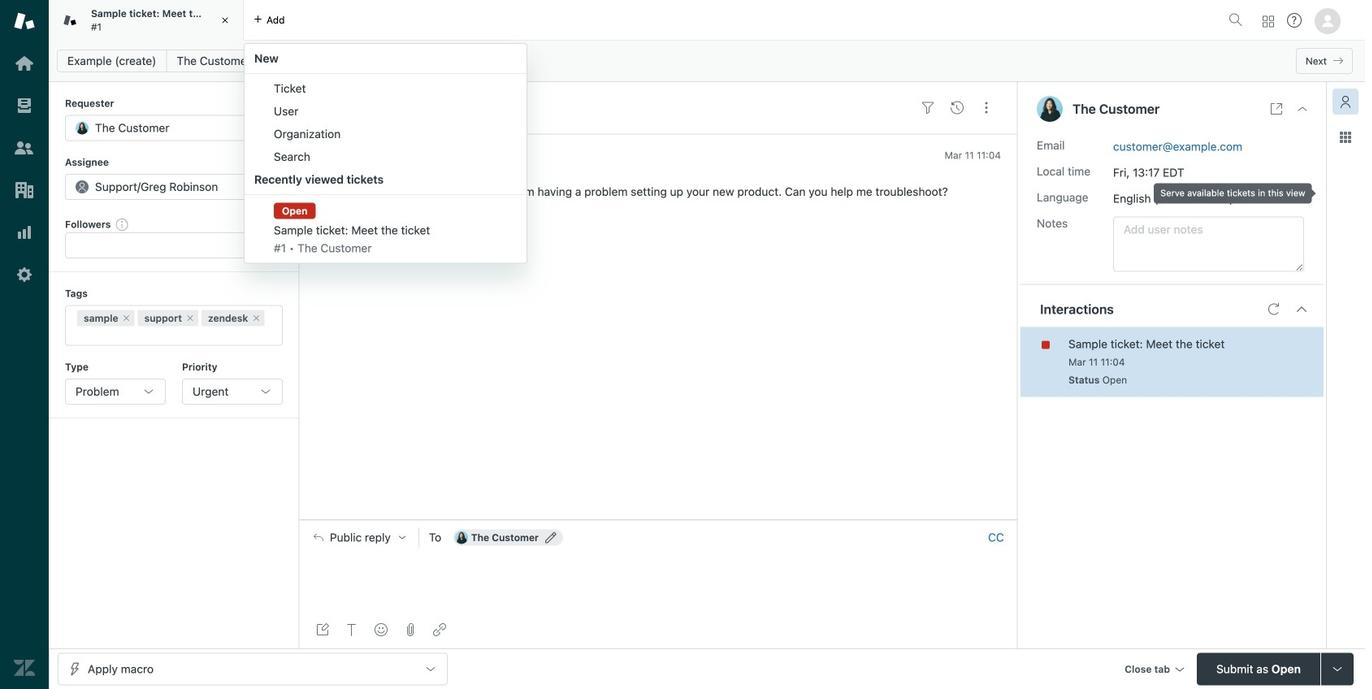 Task type: describe. For each thing, give the bounding box(es) containing it.
displays possible ticket submission types image
[[1331, 663, 1344, 676]]

customer@example.com image
[[455, 531, 468, 544]]

3 menu item from the top
[[245, 123, 527, 145]]

edit user image
[[545, 532, 557, 543]]

Mar 11 11:04 text field
[[1069, 356, 1125, 368]]

get started image
[[14, 53, 35, 74]]

user image
[[1037, 96, 1063, 122]]

zendesk products image
[[1263, 16, 1274, 27]]

tab inside the tabs tab list
[[49, 0, 244, 41]]

add link (cmd k) image
[[433, 623, 446, 636]]

views image
[[14, 95, 35, 116]]

1 menu item from the top
[[245, 77, 527, 100]]

zendesk image
[[14, 658, 35, 679]]

info on adding followers image
[[116, 218, 129, 231]]

zendesk support image
[[14, 11, 35, 32]]

tabs tab list
[[49, 0, 1222, 264]]

5 menu item from the top
[[245, 198, 527, 260]]

format text image
[[345, 623, 358, 636]]

Add user notes text field
[[1114, 217, 1305, 272]]

draft mode image
[[316, 623, 329, 636]]

reporting image
[[14, 222, 35, 243]]

secondary element
[[49, 45, 1366, 77]]

get help image
[[1288, 13, 1302, 28]]

main element
[[0, 0, 49, 689]]

events image
[[951, 101, 964, 114]]

filter image
[[922, 101, 935, 114]]

organizations image
[[14, 180, 35, 201]]

remove image
[[185, 313, 195, 323]]

Subject field
[[312, 90, 910, 110]]



Task type: locate. For each thing, give the bounding box(es) containing it.
avatar image
[[315, 147, 348, 179]]

2 remove image from the left
[[251, 313, 261, 323]]

4 menu item from the top
[[245, 145, 527, 168]]

1 vertical spatial close image
[[1296, 102, 1309, 115]]

menu
[[244, 43, 528, 264]]

2 menu item from the top
[[245, 100, 527, 123]]

customer context image
[[1340, 95, 1353, 108]]

admin image
[[14, 264, 35, 285]]

0 horizontal spatial remove image
[[122, 313, 131, 323]]

1 horizontal spatial remove image
[[251, 313, 261, 323]]

None field
[[77, 238, 248, 254]]

menu inside the tabs tab list
[[244, 43, 528, 264]]

remove image right remove icon
[[251, 313, 261, 323]]

0 vertical spatial close image
[[217, 12, 233, 28]]

remove image left remove icon
[[122, 313, 131, 323]]

close image inside the tabs tab list
[[217, 12, 233, 28]]

add attachment image
[[404, 623, 417, 636]]

0 horizontal spatial close image
[[217, 12, 233, 28]]

close image
[[217, 12, 233, 28], [1296, 102, 1309, 115]]

hide composer image
[[652, 513, 665, 526]]

remove image
[[122, 313, 131, 323], [251, 313, 261, 323]]

Mar 11 11:04 text field
[[945, 149, 1001, 161]]

customers image
[[14, 137, 35, 158]]

ticket actions image
[[980, 101, 993, 114]]

1 horizontal spatial close image
[[1296, 102, 1309, 115]]

tab
[[49, 0, 244, 41]]

apps image
[[1340, 131, 1353, 144]]

menu item
[[245, 77, 527, 100], [245, 100, 527, 123], [245, 123, 527, 145], [245, 145, 527, 168], [245, 198, 527, 260]]

insert emojis image
[[375, 623, 388, 636]]

view more details image
[[1270, 102, 1283, 115]]

1 remove image from the left
[[122, 313, 131, 323]]



Task type: vqa. For each thing, say whether or not it's contained in the screenshot.
Remove image to the right
yes



